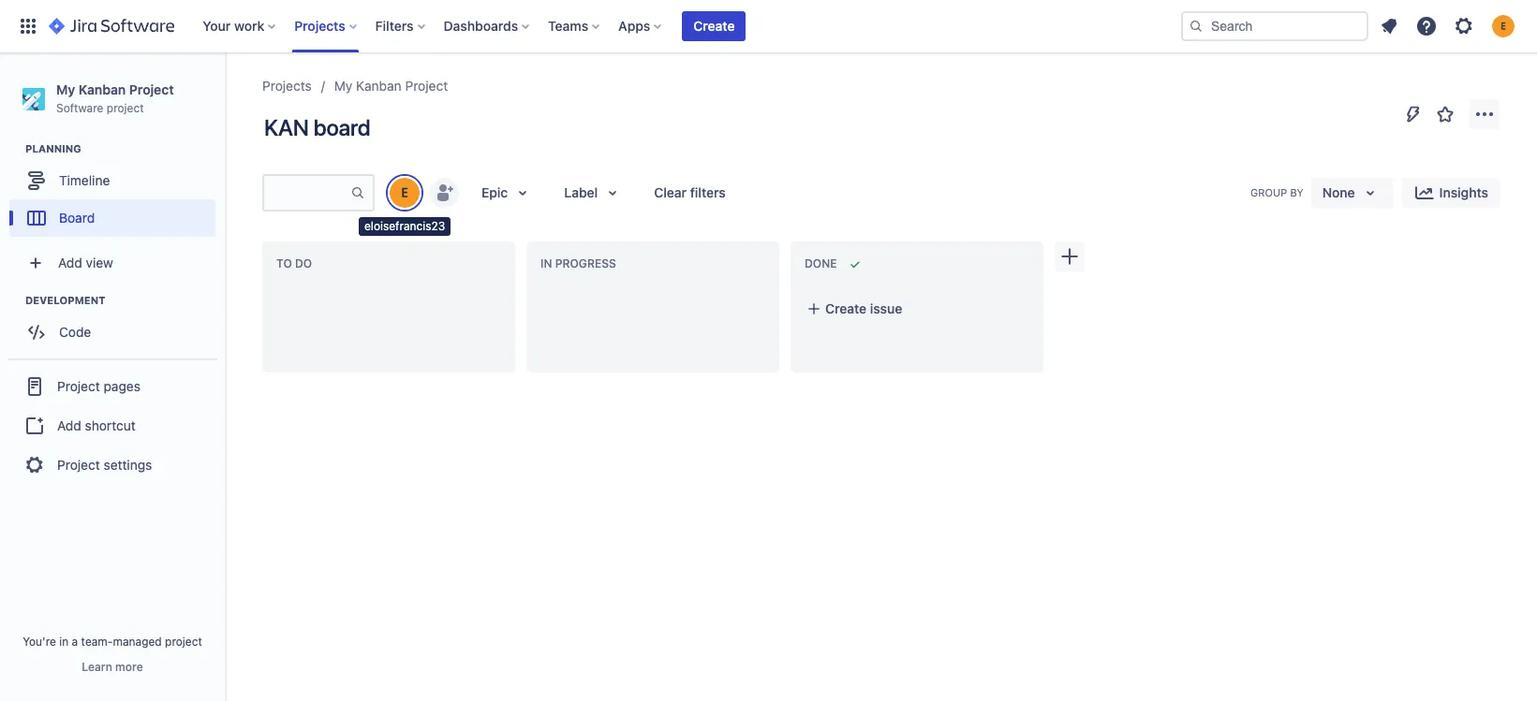 Task type: vqa. For each thing, say whether or not it's contained in the screenshot.
right My
yes



Task type: locate. For each thing, give the bounding box(es) containing it.
banner
[[0, 0, 1537, 52]]

projects up the kan
[[262, 78, 312, 94]]

group containing project pages
[[7, 359, 217, 492]]

eloisefrancis23 tooltip
[[359, 217, 451, 236]]

0 vertical spatial create
[[694, 18, 735, 34]]

project
[[107, 101, 144, 115], [165, 635, 202, 649]]

automations menu button icon image
[[1403, 103, 1425, 125]]

create button
[[682, 11, 746, 41]]

add left view
[[58, 255, 82, 271]]

managed
[[113, 635, 162, 649]]

your work
[[203, 18, 264, 34]]

1 vertical spatial add
[[57, 418, 81, 434]]

development group
[[9, 293, 224, 357]]

create for create
[[694, 18, 735, 34]]

in
[[59, 635, 69, 649]]

create column image
[[1059, 245, 1081, 268]]

teams button
[[543, 11, 607, 41]]

eloisefrancis23 image
[[390, 178, 420, 208]]

add shortcut
[[57, 418, 136, 434]]

1 vertical spatial project
[[165, 635, 202, 649]]

1 horizontal spatial my
[[334, 78, 353, 94]]

create
[[694, 18, 735, 34], [825, 301, 867, 317]]

more
[[115, 661, 143, 675]]

more image
[[1474, 103, 1496, 126]]

1 vertical spatial projects
[[262, 78, 312, 94]]

jira software image
[[49, 15, 175, 37], [49, 15, 175, 37]]

timeline
[[59, 172, 110, 188]]

0 vertical spatial project
[[107, 101, 144, 115]]

kanban up software
[[78, 82, 126, 97]]

learn
[[82, 661, 112, 675]]

help image
[[1416, 15, 1438, 37]]

dashboards button
[[438, 11, 537, 41]]

projects
[[294, 18, 345, 34], [262, 78, 312, 94]]

learn more button
[[82, 661, 143, 676]]

0 horizontal spatial kanban
[[78, 82, 126, 97]]

kan
[[264, 114, 309, 141]]

add people image
[[433, 182, 455, 204]]

projects up projects "link"
[[294, 18, 345, 34]]

create inside primary element
[[694, 18, 735, 34]]

add for add shortcut
[[57, 418, 81, 434]]

create right apps popup button
[[694, 18, 735, 34]]

label
[[564, 185, 598, 201]]

my kanban project
[[334, 78, 448, 94]]

Search this board text field
[[264, 176, 350, 210]]

kanban up board
[[356, 78, 402, 94]]

project down filters "popup button"
[[405, 78, 448, 94]]

group
[[7, 359, 217, 492]]

0 horizontal spatial project
[[107, 101, 144, 115]]

Search field
[[1181, 11, 1369, 41]]

add inside button
[[57, 418, 81, 434]]

add
[[58, 255, 82, 271], [57, 418, 81, 434]]

1 horizontal spatial kanban
[[356, 78, 402, 94]]

my up software
[[56, 82, 75, 97]]

my kanban project software project
[[56, 82, 174, 115]]

your work button
[[197, 11, 283, 41]]

create left 'issue'
[[825, 301, 867, 317]]

0 vertical spatial projects
[[294, 18, 345, 34]]

clear filters
[[654, 185, 726, 201]]

create issue
[[825, 301, 902, 317]]

software
[[56, 101, 103, 115]]

project inside 'my kanban project software project'
[[107, 101, 144, 115]]

board
[[59, 210, 95, 226]]

planning group
[[9, 142, 224, 243]]

1 vertical spatial create
[[825, 301, 867, 317]]

0 horizontal spatial create
[[694, 18, 735, 34]]

done
[[805, 257, 837, 271]]

project right software
[[107, 101, 144, 115]]

clear filters button
[[643, 178, 737, 208]]

code
[[59, 324, 91, 340]]

star kan board image
[[1434, 103, 1457, 126]]

learn more
[[82, 661, 143, 675]]

1 horizontal spatial project
[[165, 635, 202, 649]]

project right managed at the left bottom of the page
[[165, 635, 202, 649]]

your profile and settings image
[[1493, 15, 1515, 37]]

banner containing your work
[[0, 0, 1537, 52]]

0 vertical spatial add
[[58, 255, 82, 271]]

create issue button
[[795, 292, 1039, 326]]

my up board
[[334, 78, 353, 94]]

eloisefrancis23
[[364, 219, 445, 233]]

kanban
[[356, 78, 402, 94], [78, 82, 126, 97]]

projects button
[[289, 11, 364, 41]]

0 horizontal spatial my
[[56, 82, 75, 97]]

settings
[[104, 457, 152, 473]]

project down add shortcut
[[57, 457, 100, 473]]

planning image
[[3, 138, 25, 160]]

filters button
[[370, 11, 432, 41]]

project left sidebar navigation icon on the left of the page
[[129, 82, 174, 97]]

planning
[[25, 143, 81, 155]]

notifications image
[[1378, 15, 1401, 37]]

a
[[72, 635, 78, 649]]

projects inside popup button
[[294, 18, 345, 34]]

project
[[405, 78, 448, 94], [129, 82, 174, 97], [57, 378, 100, 394], [57, 457, 100, 473]]

apps button
[[613, 11, 669, 41]]

my kanban project link
[[334, 75, 448, 97]]

add left shortcut
[[57, 418, 81, 434]]

work
[[234, 18, 264, 34]]

filters
[[690, 185, 726, 201]]

my inside 'my kanban project software project'
[[56, 82, 75, 97]]

clear
[[654, 185, 687, 201]]

in progress
[[541, 257, 616, 271]]

board link
[[9, 200, 215, 237]]

insights image
[[1413, 182, 1436, 204]]

add for add view
[[58, 255, 82, 271]]

add inside dropdown button
[[58, 255, 82, 271]]

create for create issue
[[825, 301, 867, 317]]

apps
[[619, 18, 651, 34]]

you're in a team-managed project
[[23, 635, 202, 649]]

in
[[541, 257, 552, 271]]

project pages
[[57, 378, 140, 394]]

my
[[334, 78, 353, 94], [56, 82, 75, 97]]

1 horizontal spatial create
[[825, 301, 867, 317]]

you're
[[23, 635, 56, 649]]

search image
[[1189, 19, 1204, 34]]

kanban inside 'my kanban project software project'
[[78, 82, 126, 97]]



Task type: describe. For each thing, give the bounding box(es) containing it.
insights
[[1440, 185, 1489, 201]]

projects for projects "link"
[[262, 78, 312, 94]]

add view button
[[11, 245, 214, 282]]

issue
[[870, 301, 902, 317]]

primary element
[[11, 0, 1181, 52]]

timeline link
[[9, 162, 215, 200]]

teams
[[548, 18, 589, 34]]

do
[[295, 257, 312, 271]]

epic
[[482, 185, 508, 201]]

kan board
[[264, 114, 370, 141]]

group
[[1251, 187, 1288, 199]]

board
[[314, 114, 370, 141]]

appswitcher icon image
[[17, 15, 39, 37]]

my for my kanban project
[[334, 78, 353, 94]]

my for my kanban project software project
[[56, 82, 75, 97]]

kanban for my kanban project software project
[[78, 82, 126, 97]]

projects link
[[262, 75, 312, 97]]

label button
[[553, 178, 635, 208]]

add view
[[58, 255, 113, 271]]

settings image
[[1453, 15, 1476, 37]]

insights button
[[1402, 178, 1500, 208]]

add shortcut button
[[7, 408, 217, 445]]

to do
[[276, 257, 312, 271]]

project up add shortcut
[[57, 378, 100, 394]]

project pages link
[[7, 367, 217, 408]]

kanban for my kanban project
[[356, 78, 402, 94]]

project settings
[[57, 457, 152, 473]]

team-
[[81, 635, 113, 649]]

by
[[1290, 187, 1304, 199]]

to
[[276, 257, 292, 271]]

dashboards
[[444, 18, 518, 34]]

development
[[25, 294, 105, 307]]

code link
[[9, 314, 215, 352]]

epic button
[[470, 178, 546, 208]]

shortcut
[[85, 418, 136, 434]]

sidebar navigation image
[[204, 75, 245, 112]]

group by
[[1251, 187, 1304, 199]]

projects for projects popup button
[[294, 18, 345, 34]]

progress
[[555, 257, 616, 271]]

filters
[[375, 18, 414, 34]]

pages
[[104, 378, 140, 394]]

view
[[86, 255, 113, 271]]

your
[[203, 18, 231, 34]]

project settings link
[[7, 445, 217, 486]]

project inside 'my kanban project software project'
[[129, 82, 174, 97]]

development image
[[3, 290, 25, 312]]



